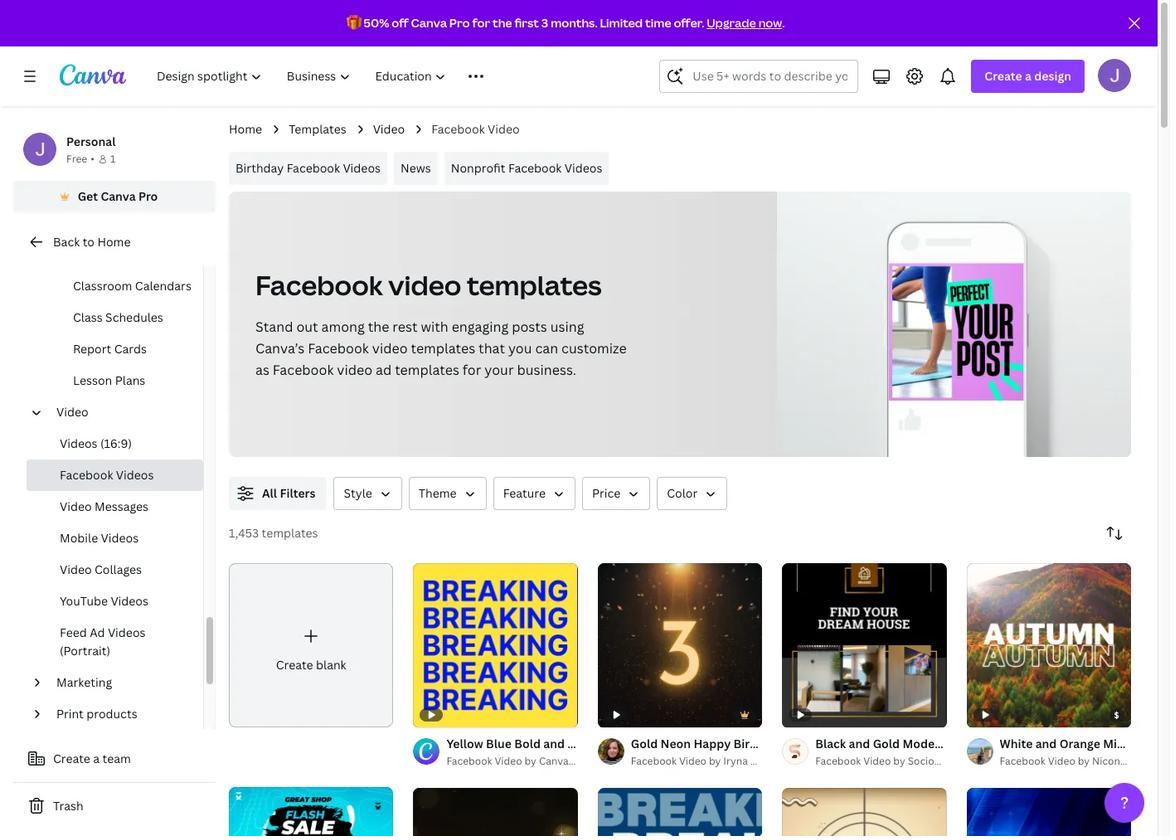 Task type: describe. For each thing, give the bounding box(es) containing it.
report cards link
[[40, 334, 203, 365]]

first
[[515, 15, 539, 31]]

niconchuk
[[1093, 755, 1144, 769]]

rest
[[393, 318, 418, 336]]

create for create a design
[[985, 68, 1023, 84]]

engaging
[[452, 318, 509, 336]]

all
[[262, 485, 277, 501]]

create blank
[[276, 657, 347, 673]]

calendars
[[135, 278, 192, 294]]

personal
[[66, 134, 116, 149]]

youtube videos link
[[27, 586, 203, 617]]

you
[[509, 339, 532, 358]]

your
[[485, 361, 514, 379]]

back to home
[[53, 234, 131, 250]]

products
[[87, 706, 137, 722]]

create a design
[[985, 68, 1072, 84]]

stand out among the rest with engaging posts using canva's facebook video templates that you can customize as facebook video ad templates for your business.
[[256, 318, 627, 379]]

0 vertical spatial the
[[493, 15, 513, 31]]

facebook video templates
[[256, 267, 602, 303]]

the inside stand out among the rest with engaging posts using canva's facebook video templates that you can customize as facebook video ad templates for your business.
[[368, 318, 390, 336]]

get canva pro button
[[13, 181, 216, 212]]

create a design button
[[972, 60, 1085, 93]]

class schedules
[[73, 310, 163, 325]]

home inside back to home link
[[97, 234, 131, 250]]

canva's
[[256, 339, 305, 358]]

facebook video by niconchuk julia
[[1000, 755, 1169, 769]]

cards
[[114, 341, 147, 357]]

videos (16:9)
[[60, 436, 132, 451]]

trash link
[[13, 790, 216, 823]]

design
[[1035, 68, 1072, 84]]

youtube
[[60, 593, 108, 609]]

birthday
[[236, 160, 284, 176]]

marketing link
[[50, 667, 193, 699]]

facebook video by niconchuk julia link
[[1000, 754, 1169, 770]]

2 vertical spatial video
[[337, 361, 373, 379]]

3
[[542, 15, 549, 31]]

home link
[[229, 120, 262, 139]]

create blank link
[[229, 563, 394, 728]]

mobile videos link
[[27, 523, 203, 554]]

1,453
[[229, 525, 259, 541]]

a for design
[[1026, 68, 1032, 84]]

50%
[[364, 15, 390, 31]]

plans
[[115, 373, 146, 388]]

video up nonprofit facebook videos
[[488, 121, 520, 137]]

facebook video by iryna danyliuk
[[631, 755, 792, 769]]

video down lesson
[[56, 404, 88, 420]]

creative
[[572, 755, 612, 769]]

julia
[[1146, 755, 1169, 769]]

price button
[[583, 477, 651, 510]]

to
[[83, 234, 95, 250]]

months.
[[551, 15, 598, 31]]

time
[[646, 15, 672, 31]]

upgrade now button
[[707, 15, 783, 31]]

news link
[[394, 152, 438, 185]]

all filters
[[262, 485, 316, 501]]

video messages
[[60, 499, 149, 515]]

🎁 50% off canva pro for the first 3 months. limited time offer. upgrade now .
[[347, 15, 785, 31]]

price
[[593, 485, 621, 501]]

customize
[[562, 339, 627, 358]]

Search search field
[[693, 61, 848, 92]]

video left creative at the bottom of the page
[[495, 755, 522, 769]]

limited
[[600, 15, 643, 31]]

team
[[103, 751, 131, 767]]

trash
[[53, 798, 84, 814]]

lesson
[[73, 373, 112, 388]]

templates
[[289, 121, 347, 137]]

nonprofit
[[451, 160, 506, 176]]

video left niconchuk at bottom right
[[1049, 755, 1076, 769]]

among
[[322, 318, 365, 336]]

color
[[667, 485, 698, 501]]

news
[[401, 160, 431, 176]]

1 horizontal spatial home
[[229, 121, 262, 137]]

a for team
[[93, 751, 100, 767]]

video up news
[[373, 121, 405, 137]]

(portrait)
[[60, 643, 110, 659]]

messages
[[95, 499, 149, 515]]

feed ad videos (portrait)
[[60, 625, 146, 659]]

nonprofit facebook videos
[[451, 160, 603, 176]]

theme button
[[409, 477, 487, 510]]

by for sociodesign
[[894, 755, 906, 769]]

templates up "posts"
[[467, 267, 602, 303]]

1 horizontal spatial video link
[[373, 120, 405, 139]]

as
[[256, 361, 270, 379]]

0 vertical spatial video
[[389, 267, 462, 303]]



Task type: vqa. For each thing, say whether or not it's contained in the screenshot.
Icons
no



Task type: locate. For each thing, give the bounding box(es) containing it.
create left blank
[[276, 657, 313, 673]]

theme
[[419, 485, 457, 501]]

1 horizontal spatial create
[[276, 657, 313, 673]]

(16:9)
[[100, 436, 132, 451]]

video link up (16:9)
[[50, 397, 193, 428]]

jacob simon image
[[1099, 59, 1132, 92]]

create for create a team
[[53, 751, 90, 767]]

canva for 🎁
[[411, 15, 447, 31]]

by for canva
[[525, 755, 537, 769]]

birthday facebook videos
[[236, 160, 381, 176]]

free •
[[66, 152, 95, 166]]

danyliuk
[[751, 755, 792, 769]]

templates right ad
[[395, 361, 460, 379]]

a left team
[[93, 751, 100, 767]]

video messages link
[[27, 491, 203, 523]]

2 vertical spatial create
[[53, 751, 90, 767]]

facebook
[[432, 121, 485, 137], [287, 160, 340, 176], [509, 160, 562, 176], [256, 267, 383, 303], [308, 339, 369, 358], [273, 361, 334, 379], [60, 467, 113, 483], [631, 755, 677, 769], [447, 755, 493, 769], [816, 755, 862, 769], [1000, 755, 1046, 769]]

None search field
[[660, 60, 859, 93]]

iryna
[[724, 755, 748, 769]]

by inside facebook video by iryna danyliuk link
[[709, 755, 721, 769]]

0 horizontal spatial home
[[97, 234, 131, 250]]

using
[[551, 318, 585, 336]]

1 horizontal spatial canva
[[411, 15, 447, 31]]

1,453 templates
[[229, 525, 318, 541]]

style
[[344, 485, 372, 501]]

templates down the all filters
[[262, 525, 318, 541]]

home right to
[[97, 234, 131, 250]]

that
[[479, 339, 505, 358]]

facebook video by sociodesign
[[816, 755, 968, 769]]

1 horizontal spatial a
[[1026, 68, 1032, 84]]

upgrade
[[707, 15, 757, 31]]

by left niconchuk at bottom right
[[1079, 755, 1091, 769]]

facebook video by sociodesign link
[[816, 754, 968, 770]]

create a team button
[[13, 743, 216, 776]]

create inside the "create a team" button
[[53, 751, 90, 767]]

sociodesign
[[908, 755, 968, 769]]

video collages link
[[27, 554, 203, 586]]

facebook video
[[432, 121, 520, 137]]

by for iryna
[[709, 755, 721, 769]]

get
[[78, 188, 98, 204]]

create a team
[[53, 751, 131, 767]]

3 by from the left
[[894, 755, 906, 769]]

2 horizontal spatial create
[[985, 68, 1023, 84]]

create down print
[[53, 751, 90, 767]]

canva for facebook
[[539, 755, 569, 769]]

video up "with"
[[389, 267, 462, 303]]

videos inside 'link'
[[60, 436, 98, 451]]

videos (16:9) link
[[27, 428, 203, 460]]

stand
[[256, 318, 293, 336]]

class schedules link
[[40, 302, 203, 334]]

0 vertical spatial pro
[[450, 15, 470, 31]]

video left sociodesign
[[864, 755, 892, 769]]

0 vertical spatial for
[[473, 15, 491, 31]]

youtube videos
[[60, 593, 149, 609]]

print products link
[[50, 699, 193, 730]]

1 horizontal spatial the
[[493, 15, 513, 31]]

videos inside feed ad videos (portrait)
[[108, 625, 146, 641]]

offer.
[[674, 15, 705, 31]]

newsletters link
[[40, 239, 203, 271]]

a inside dropdown button
[[1026, 68, 1032, 84]]

for inside stand out among the rest with engaging posts using canva's facebook video templates that you can customize as facebook video ad templates for your business.
[[463, 361, 482, 379]]

video link up news
[[373, 120, 405, 139]]

video up mobile
[[60, 499, 92, 515]]

0 vertical spatial a
[[1026, 68, 1032, 84]]

color button
[[657, 477, 728, 510]]

posts
[[512, 318, 548, 336]]

by inside facebook video by niconchuk julia link
[[1079, 755, 1091, 769]]

1 vertical spatial canva
[[101, 188, 136, 204]]

0 vertical spatial create
[[985, 68, 1023, 84]]

1 vertical spatial pro
[[139, 188, 158, 204]]

canva left creative at the bottom of the page
[[539, 755, 569, 769]]

by inside facebook video by sociodesign link
[[894, 755, 906, 769]]

pro right off
[[450, 15, 470, 31]]

top level navigation element
[[146, 60, 620, 93], [146, 60, 620, 93]]

feed ad videos (portrait) link
[[27, 617, 203, 667]]

birthday facebook videos link
[[229, 152, 388, 185]]

0 vertical spatial home
[[229, 121, 262, 137]]

video left iryna
[[680, 755, 707, 769]]

1 vertical spatial create
[[276, 657, 313, 673]]

for left "first"
[[473, 15, 491, 31]]

2 horizontal spatial canva
[[539, 755, 569, 769]]

video collages
[[60, 562, 142, 578]]

canva inside button
[[101, 188, 136, 204]]

the left "first"
[[493, 15, 513, 31]]

0 vertical spatial canva
[[411, 15, 447, 31]]

0 horizontal spatial video link
[[50, 397, 193, 428]]

1 vertical spatial home
[[97, 234, 131, 250]]

studio
[[614, 755, 646, 769]]

home
[[229, 121, 262, 137], [97, 234, 131, 250]]

create for create blank
[[276, 657, 313, 673]]

video down mobile
[[60, 562, 92, 578]]

by left creative at the bottom of the page
[[525, 755, 537, 769]]

a
[[1026, 68, 1032, 84], [93, 751, 100, 767]]

report cards
[[73, 341, 147, 357]]

0 horizontal spatial the
[[368, 318, 390, 336]]

by left iryna
[[709, 755, 721, 769]]

home up birthday
[[229, 121, 262, 137]]

now
[[759, 15, 783, 31]]

off
[[392, 15, 409, 31]]

0 horizontal spatial a
[[93, 751, 100, 767]]

2 vertical spatial canva
[[539, 755, 569, 769]]

create
[[985, 68, 1023, 84], [276, 657, 313, 673], [53, 751, 90, 767]]

by inside the facebook video by canva creative studio link
[[525, 755, 537, 769]]

all filters button
[[229, 477, 327, 510]]

1 vertical spatial video link
[[50, 397, 193, 428]]

canva right off
[[411, 15, 447, 31]]

create inside create a blank facebook video element
[[276, 657, 313, 673]]

video link
[[373, 120, 405, 139], [50, 397, 193, 428]]

.
[[783, 15, 785, 31]]

$
[[1115, 710, 1121, 722]]

0 vertical spatial video link
[[373, 120, 405, 139]]

print
[[56, 706, 84, 722]]

facebook video by iryna danyliuk link
[[631, 754, 792, 770]]

video up ad
[[372, 339, 408, 358]]

1 vertical spatial video
[[372, 339, 408, 358]]

create left design
[[985, 68, 1023, 84]]

feed
[[60, 625, 87, 641]]

out
[[297, 318, 318, 336]]

4 by from the left
[[1079, 755, 1091, 769]]

0 horizontal spatial pro
[[139, 188, 158, 204]]

1 by from the left
[[709, 755, 721, 769]]

by
[[709, 755, 721, 769], [525, 755, 537, 769], [894, 755, 906, 769], [1079, 755, 1091, 769]]

Sort by button
[[1099, 517, 1132, 550]]

classroom calendars link
[[40, 271, 203, 302]]

canva right get on the left top
[[101, 188, 136, 204]]

videos
[[343, 160, 381, 176], [565, 160, 603, 176], [60, 436, 98, 451], [116, 467, 154, 483], [101, 530, 139, 546], [111, 593, 149, 609], [108, 625, 146, 641]]

🎁
[[347, 15, 361, 31]]

feature button
[[493, 477, 576, 510]]

facebook video templates image
[[778, 192, 1132, 457], [890, 263, 1025, 401]]

0 horizontal spatial canva
[[101, 188, 136, 204]]

report
[[73, 341, 111, 357]]

1 vertical spatial for
[[463, 361, 482, 379]]

by left sociodesign
[[894, 755, 906, 769]]

pro inside button
[[139, 188, 158, 204]]

business.
[[517, 361, 577, 379]]

a inside button
[[93, 751, 100, 767]]

create inside create a design dropdown button
[[985, 68, 1023, 84]]

by for niconchuk
[[1079, 755, 1091, 769]]

1 vertical spatial a
[[93, 751, 100, 767]]

the
[[493, 15, 513, 31], [368, 318, 390, 336]]

class
[[73, 310, 103, 325]]

pro up back to home link
[[139, 188, 158, 204]]

collages
[[95, 562, 142, 578]]

1 horizontal spatial pro
[[450, 15, 470, 31]]

•
[[91, 152, 95, 166]]

2 by from the left
[[525, 755, 537, 769]]

facebook video by canva creative studio link
[[447, 754, 646, 770]]

video
[[389, 267, 462, 303], [372, 339, 408, 358], [337, 361, 373, 379]]

create a blank facebook video element
[[229, 563, 394, 728]]

1 vertical spatial the
[[368, 318, 390, 336]]

get canva pro
[[78, 188, 158, 204]]

facebook videos
[[60, 467, 154, 483]]

classroom calendars
[[73, 278, 192, 294]]

print products
[[56, 706, 137, 722]]

a left design
[[1026, 68, 1032, 84]]

ad
[[376, 361, 392, 379]]

video left ad
[[337, 361, 373, 379]]

style button
[[334, 477, 402, 510]]

mobile
[[60, 530, 98, 546]]

0 horizontal spatial create
[[53, 751, 90, 767]]

the left rest
[[368, 318, 390, 336]]

back to home link
[[13, 226, 216, 259]]

canva
[[411, 15, 447, 31], [101, 188, 136, 204], [539, 755, 569, 769]]

feature
[[503, 485, 546, 501]]

templates down "with"
[[411, 339, 476, 358]]

for left your
[[463, 361, 482, 379]]



